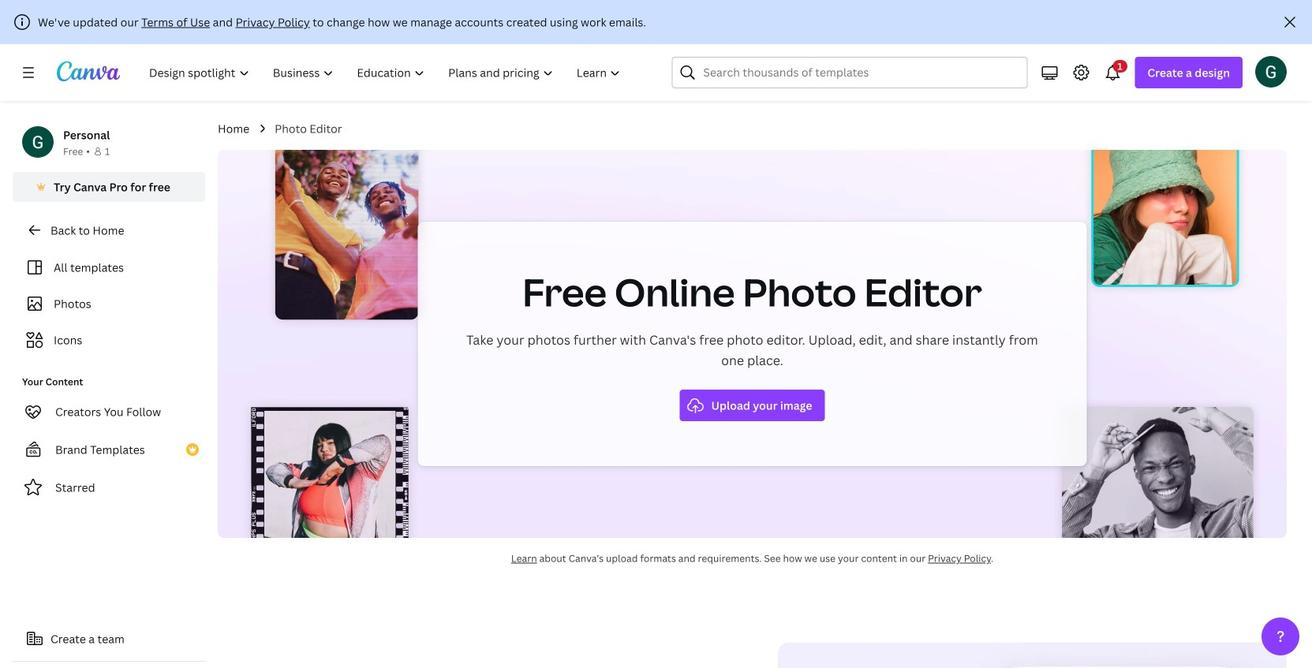Task type: vqa. For each thing, say whether or not it's contained in the screenshot.
Christina Overa image
no



Task type: locate. For each thing, give the bounding box(es) containing it.
None search field
[[672, 57, 1028, 88]]

Search search field
[[704, 58, 1018, 88]]

top level navigation element
[[139, 57, 634, 88]]



Task type: describe. For each thing, give the bounding box(es) containing it.
canva's free online photo editor image
[[218, 150, 1287, 538]]

greg robinson image
[[1256, 56, 1287, 87]]



